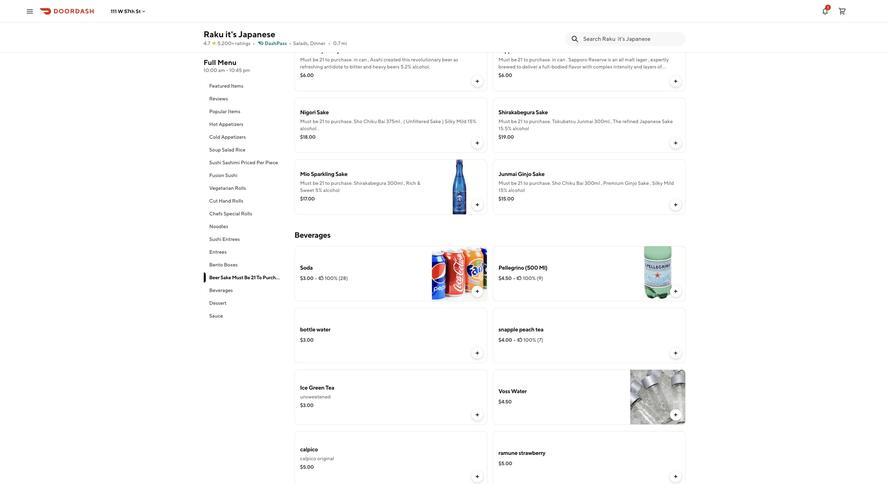 Task type: describe. For each thing, give the bounding box(es) containing it.
japanese inside shirakabegura sake must be 21 to purchase. tokubetsu junmai 300ml , the refined japanese sake 15.5% alcohol $19.00
[[640, 119, 661, 124]]

4.7
[[204, 40, 210, 46]]

0 vertical spatial entrees
[[223, 237, 240, 242]]

1
[[828, 5, 829, 9]]

, inside sapporo beer must be 21 to purchase. in can . sapporo reserve is an all malt lager , expertly brewed to deliver a full-bodied flavor with complex intensity and layers of delicious
[[649, 57, 650, 63]]

add item to cart image for asahi super dry beer
[[475, 78, 480, 84]]

-
[[226, 67, 228, 73]]

bai inside junmai ginjo sake must be 21 to purchase. sho chiku bai 300ml , premium ginjo sake , silky mild 15% alcohol $15.00
[[577, 180, 584, 186]]

deliver
[[523, 64, 538, 70]]

sashimi
[[223, 160, 240, 166]]

voss water
[[499, 388, 527, 395]]

, inside "mio sparkling sake must be 21 to purchase. shirakabegura 300ml , rich & sweet 5% alcohol $17.00"
[[404, 180, 405, 186]]

appetizers for cold appetizers
[[221, 134, 246, 140]]

an
[[613, 57, 618, 63]]

• for $4.00 •
[[514, 337, 516, 343]]

111 w 57th st
[[111, 8, 141, 14]]

(must
[[337, 20, 357, 29]]

pellegrino (500 ml)
[[499, 265, 548, 271]]

and inside asahi super dry beer must be 21 to purchase. in can , asahi created this revolutionary beer as refreshing antidote to bitter and heavy beers 5.2% alcohol. $6.00
[[363, 64, 372, 70]]

to inside shirakabegura sake must be 21 to purchase. tokubetsu junmai 300ml , the refined japanese sake 15.5% alcohol $19.00
[[524, 119, 529, 124]]

sushi sashimi priced per piece button
[[204, 156, 286, 169]]

0 vertical spatial beverages
[[295, 230, 331, 240]]

$17.00
[[300, 196, 315, 202]]

$5.00 inside calpico calpico original $5.00
[[300, 465, 314, 470]]

voss water image
[[631, 370, 686, 425]]

vegetarian rolls button
[[204, 182, 286, 195]]

salad
[[222, 147, 235, 153]]

. inside nigori sake must be 21 to purchase. sho chiku bai 375ml , ( unfiltered sake ) silky mild 15% alcohol . $18.00
[[318, 126, 319, 131]]

purchase
[[263, 275, 283, 281]]

in inside asahi super dry beer must be 21 to purchase. in can , asahi created this revolutionary beer as refreshing antidote to bitter and heavy beers 5.2% alcohol. $6.00
[[354, 57, 358, 63]]

, inside asahi super dry beer must be 21 to purchase. in can , asahi created this revolutionary beer as refreshing antidote to bitter and heavy beers 5.2% alcohol. $6.00
[[368, 57, 369, 63]]

popular items button
[[204, 105, 286, 118]]

entrees button
[[204, 246, 286, 259]]

(9)
[[537, 276, 544, 281]]

0 vertical spatial sapporo
[[499, 47, 520, 54]]

peach
[[519, 326, 535, 333]]

$19.00
[[499, 134, 514, 140]]

be
[[244, 275, 250, 281]]

$4.50 for $4.50 •
[[499, 276, 512, 281]]

5,200+
[[218, 40, 234, 46]]

1 vertical spatial sapporo
[[569, 57, 588, 63]]

unfiltered
[[406, 119, 429, 124]]

add item to cart image for calpico
[[475, 474, 480, 480]]

sho inside nigori sake must be 21 to purchase. sho chiku bai 375ml , ( unfiltered sake ) silky mild 15% alcohol . $18.00
[[354, 119, 363, 124]]

(500
[[525, 265, 538, 271]]

vegetarian rolls
[[209, 185, 246, 191]]

1 horizontal spatial ginjo
[[625, 180, 637, 186]]

300ml for mio sparkling sake
[[388, 180, 403, 186]]

created
[[384, 57, 401, 63]]

nigori sake must be 21 to purchase. sho chiku bai 375ml , ( unfiltered sake ) silky mild 15% alcohol . $18.00
[[300, 109, 477, 140]]

sushi for sushi sashimi priced per piece
[[209, 160, 222, 166]]

bento
[[209, 262, 223, 268]]

piece
[[265, 160, 278, 166]]

. inside sapporo beer must be 21 to purchase. in can . sapporo reserve is an all malt lager , expertly brewed to deliver a full-bodied flavor with complex intensity and layers of delicious
[[567, 57, 568, 63]]

rice
[[236, 147, 246, 153]]

beer & sake (must be 21 to purchase)
[[295, 20, 421, 29]]

malt
[[625, 57, 635, 63]]

300ml inside junmai ginjo sake must be 21 to purchase. sho chiku bai 300ml , premium ginjo sake , silky mild 15% alcohol $15.00
[[585, 180, 600, 186]]

this
[[402, 57, 410, 63]]

add item to cart image for nigori sake
[[475, 140, 480, 146]]

tokubetsu
[[552, 119, 576, 124]]

5,200+ ratings •
[[218, 40, 255, 46]]

add item to cart image for junmai ginjo sake
[[673, 202, 679, 208]]

be inside shirakabegura sake must be 21 to purchase. tokubetsu junmai 300ml , the refined japanese sake 15.5% alcohol $19.00
[[511, 119, 517, 124]]

be inside sapporo beer must be 21 to purchase. in can . sapporo reserve is an all malt lager , expertly brewed to deliver a full-bodied flavor with complex intensity and layers of delicious
[[511, 57, 517, 63]]

w
[[118, 8, 123, 14]]

soda
[[300, 265, 313, 271]]

15% inside nigori sake must be 21 to purchase. sho chiku bai 375ml , ( unfiltered sake ) silky mild 15% alcohol . $18.00
[[468, 119, 477, 124]]

of
[[658, 64, 662, 70]]

antidote
[[324, 64, 343, 70]]

0 vertical spatial ginjo
[[518, 171, 532, 178]]

noodles
[[209, 224, 228, 229]]

$4.00
[[499, 337, 512, 343]]

tea
[[326, 385, 334, 391]]

featured
[[209, 83, 230, 89]]

100% for snapple peach tea
[[524, 337, 537, 343]]

hot
[[209, 121, 218, 127]]

beer inside sapporo beer must be 21 to purchase. in can . sapporo reserve is an all malt lager , expertly brewed to deliver a full-bodied flavor with complex intensity and layers of delicious
[[521, 47, 533, 54]]

sparkling
[[311, 171, 335, 178]]

can inside sapporo beer must be 21 to purchase. in can . sapporo reserve is an all malt lager , expertly brewed to deliver a full-bodied flavor with complex intensity and layers of delicious
[[558, 57, 566, 63]]

nigori
[[300, 109, 316, 116]]

purchase)
[[386, 20, 421, 29]]

in inside sapporo beer must be 21 to purchase. in can . sapporo reserve is an all malt lager , expertly brewed to deliver a full-bodied flavor with complex intensity and layers of delicious
[[552, 57, 557, 63]]

shirakabegura inside "mio sparkling sake must be 21 to purchase. shirakabegura 300ml , rich & sweet 5% alcohol $17.00"
[[354, 180, 387, 186]]

purchase. inside asahi super dry beer must be 21 to purchase. in can , asahi created this revolutionary beer as refreshing antidote to bitter and heavy beers 5.2% alcohol. $6.00
[[331, 57, 353, 63]]

10:00
[[204, 67, 217, 73]]

notification bell image
[[821, 7, 830, 15]]

ice
[[300, 385, 308, 391]]

soda image
[[432, 246, 487, 302]]

$18.00
[[300, 134, 316, 140]]

100% for pellegrino (500 ml)
[[523, 276, 536, 281]]

be inside "mio sparkling sake must be 21 to purchase. shirakabegura 300ml , rich & sweet 5% alcohol $17.00"
[[313, 180, 319, 186]]

boxes
[[224, 262, 238, 268]]

sake inside "mio sparkling sake must be 21 to purchase. shirakabegura 300ml , rich & sweet 5% alcohol $17.00"
[[336, 171, 348, 178]]

5%
[[315, 188, 322, 193]]

lager
[[636, 57, 648, 63]]

100% (9)
[[523, 276, 544, 281]]

dashpass •
[[265, 40, 291, 46]]

chiku inside junmai ginjo sake must be 21 to purchase. sho chiku bai 300ml , premium ginjo sake , silky mild 15% alcohol $15.00
[[562, 180, 576, 186]]

flavor
[[569, 64, 582, 70]]

to inside "mio sparkling sake must be 21 to purchase. shirakabegura 300ml , rich & sweet 5% alcohol $17.00"
[[325, 180, 330, 186]]

sushi sashimi priced per piece
[[209, 160, 278, 166]]

• right ratings
[[253, 40, 255, 46]]

• left 0.7
[[328, 40, 331, 46]]

2 calpico from the top
[[300, 456, 316, 462]]

sushi entrees button
[[204, 233, 286, 246]]

purchase. inside junmai ginjo sake must be 21 to purchase. sho chiku bai 300ml , premium ginjo sake , silky mild 15% alcohol $15.00
[[530, 180, 551, 186]]

$15.00
[[499, 196, 514, 202]]

dessert
[[209, 300, 227, 306]]

1 vertical spatial entrees
[[209, 249, 227, 255]]

beer sake must be 21 to purchase
[[209, 275, 283, 281]]

, inside nigori sake must be 21 to purchase. sho chiku bai 375ml , ( unfiltered sake ) silky mild 15% alcohol . $18.00
[[401, 119, 403, 124]]

100% (7)
[[524, 337, 544, 343]]

must inside nigori sake must be 21 to purchase. sho chiku bai 375ml , ( unfiltered sake ) silky mild 15% alcohol . $18.00
[[300, 119, 312, 124]]

sauce button
[[204, 310, 286, 322]]

300ml for shirakabegura sake
[[595, 119, 610, 124]]

bai inside nigori sake must be 21 to purchase. sho chiku bai 375ml , ( unfiltered sake ) silky mild 15% alcohol . $18.00
[[378, 119, 385, 124]]

bento boxes button
[[204, 259, 286, 271]]

beverages button
[[204, 284, 286, 297]]

full menu 10:00 am - 10:45 pm
[[204, 58, 250, 73]]

21 inside sapporo beer must be 21 to purchase. in can . sapporo reserve is an all malt lager , expertly brewed to deliver a full-bodied flavor with complex intensity and layers of delicious
[[518, 57, 523, 63]]

salads,
[[293, 40, 309, 46]]

noodles button
[[204, 220, 286, 233]]

• for dashpass •
[[289, 40, 291, 46]]

$3.00 •
[[300, 276, 317, 281]]

rolls for special
[[241, 211, 252, 217]]

revolutionary
[[411, 57, 441, 63]]

chefs special rolls button
[[204, 207, 286, 220]]

(28)
[[339, 276, 348, 281]]

purchase. inside sapporo beer must be 21 to purchase. in can . sapporo reserve is an all malt lager , expertly brewed to deliver a full-bodied flavor with complex intensity and layers of delicious
[[530, 57, 551, 63]]

0 horizontal spatial &
[[312, 20, 317, 29]]

the
[[613, 119, 622, 124]]

mio sparkling sake image
[[432, 159, 487, 215]]

fusion
[[209, 173, 224, 178]]

to inside nigori sake must be 21 to purchase. sho chiku bai 375ml , ( unfiltered sake ) silky mild 15% alcohol . $18.00
[[325, 119, 330, 124]]

tea
[[536, 326, 544, 333]]

heavy
[[373, 64, 386, 70]]

0 vertical spatial japanese
[[239, 29, 276, 39]]



Task type: vqa. For each thing, say whether or not it's contained in the screenshot.


Task type: locate. For each thing, give the bounding box(es) containing it.
1 in from the left
[[354, 57, 358, 63]]

water
[[511, 388, 527, 395]]

and inside sapporo beer must be 21 to purchase. in can . sapporo reserve is an all malt lager , expertly brewed to deliver a full-bodied flavor with complex intensity and layers of delicious
[[634, 64, 643, 70]]

full
[[204, 58, 216, 66]]

be down nigori
[[313, 119, 319, 124]]

junmai inside shirakabegura sake must be 21 to purchase. tokubetsu junmai 300ml , the refined japanese sake 15.5% alcohol $19.00
[[577, 119, 594, 124]]

0 vertical spatial .
[[567, 57, 568, 63]]

1 horizontal spatial sapporo
[[569, 57, 588, 63]]

1 vertical spatial 15%
[[499, 188, 508, 193]]

be inside junmai ginjo sake must be 21 to purchase. sho chiku bai 300ml , premium ginjo sake , silky mild 15% alcohol $15.00
[[511, 180, 517, 186]]

japanese right refined
[[640, 119, 661, 124]]

cold
[[209, 134, 220, 140]]

1 $4.50 from the top
[[499, 276, 512, 281]]

items up hot appetizers
[[228, 109, 241, 114]]

0 horizontal spatial silky
[[445, 119, 456, 124]]

1 can from the left
[[359, 57, 367, 63]]

• for $3.00 •
[[315, 276, 317, 281]]

alcohol right 15.5%
[[513, 126, 529, 131]]

3 $3.00 from the top
[[300, 403, 314, 408]]

1 horizontal spatial in
[[552, 57, 557, 63]]

1 vertical spatial &
[[417, 180, 421, 186]]

add item to cart image for ramune strawberry
[[673, 474, 679, 480]]

1 vertical spatial $3.00
[[300, 337, 314, 343]]

15.5%
[[499, 126, 512, 131]]

it's
[[225, 29, 237, 39]]

pellegrino
[[499, 265, 524, 271]]

0 vertical spatial shirakabegura
[[499, 109, 535, 116]]

items for popular items
[[228, 109, 241, 114]]

2 in from the left
[[552, 57, 557, 63]]

open menu image
[[26, 7, 34, 15]]

bitter
[[350, 64, 362, 70]]

100% left (7)
[[524, 337, 537, 343]]

0 horizontal spatial in
[[354, 57, 358, 63]]

1 $6.00 from the left
[[300, 72, 314, 78]]

calpico calpico original $5.00
[[300, 446, 334, 470]]

silky
[[445, 119, 456, 124], [653, 180, 663, 186]]

full-
[[543, 64, 552, 70]]

calpico left original
[[300, 456, 316, 462]]

must inside asahi super dry beer must be 21 to purchase. in can , asahi created this revolutionary beer as refreshing antidote to bitter and heavy beers 5.2% alcohol. $6.00
[[300, 57, 312, 63]]

entrees
[[223, 237, 240, 242], [209, 249, 227, 255]]

111
[[111, 8, 117, 14]]

0 horizontal spatial $6.00
[[300, 72, 314, 78]]

0 vertical spatial silky
[[445, 119, 456, 124]]

& right the rich
[[417, 180, 421, 186]]

0 vertical spatial $4.50
[[499, 276, 512, 281]]

• down pellegrino
[[513, 276, 515, 281]]

be up 5%
[[313, 180, 319, 186]]

entrees up "bento"
[[209, 249, 227, 255]]

can up bitter at top left
[[359, 57, 367, 63]]

• right $4.00
[[514, 337, 516, 343]]

300ml inside "mio sparkling sake must be 21 to purchase. shirakabegura 300ml , rich & sweet 5% alcohol $17.00"
[[388, 180, 403, 186]]

alcohol inside junmai ginjo sake must be 21 to purchase. sho chiku bai 300ml , premium ginjo sake , silky mild 15% alcohol $15.00
[[509, 188, 525, 193]]

2 $4.50 from the top
[[499, 399, 512, 405]]

is
[[608, 57, 612, 63]]

1 vertical spatial sho
[[552, 180, 561, 186]]

add item to cart image
[[475, 78, 480, 84], [475, 140, 480, 146], [475, 202, 480, 208], [673, 202, 679, 208], [475, 351, 480, 356], [673, 351, 679, 356], [475, 412, 480, 418], [673, 412, 679, 418], [475, 474, 480, 480]]

bottle
[[300, 326, 316, 333]]

must up brewed
[[499, 57, 510, 63]]

reviews button
[[204, 92, 286, 105]]

alcohol right 5%
[[323, 188, 340, 193]]

$4.50 down pellegrino
[[499, 276, 512, 281]]

can
[[359, 57, 367, 63], [558, 57, 566, 63]]

asahi
[[300, 47, 314, 54], [370, 57, 383, 63]]

sushi inside sushi entrees button
[[209, 237, 222, 242]]

mi
[[342, 40, 347, 46]]

0 vertical spatial mild
[[457, 119, 467, 124]]

1 vertical spatial items
[[228, 109, 241, 114]]

300ml left the rich
[[388, 180, 403, 186]]

0 horizontal spatial .
[[318, 126, 319, 131]]

must inside "mio sparkling sake must be 21 to purchase. shirakabegura 300ml , rich & sweet 5% alcohol $17.00"
[[300, 180, 312, 186]]

to
[[257, 275, 262, 281]]

$3.00 inside ice green tea unsweetened $3.00
[[300, 403, 314, 408]]

beverages
[[295, 230, 331, 240], [209, 288, 233, 293]]

21 inside nigori sake must be 21 to purchase. sho chiku bai 375ml , ( unfiltered sake ) silky mild 15% alcohol . $18.00
[[320, 119, 324, 124]]

300ml left premium
[[585, 180, 600, 186]]

junmai up $15.00
[[499, 171, 517, 178]]

as
[[454, 57, 458, 63]]

intensity
[[614, 64, 633, 70]]

1 vertical spatial junmai
[[499, 171, 517, 178]]

appetizers inside button
[[221, 134, 246, 140]]

mild
[[457, 119, 467, 124], [664, 180, 674, 186]]

0 horizontal spatial mild
[[457, 119, 467, 124]]

rolls up cut hand rolls button
[[235, 185, 246, 191]]

strawberry
[[519, 450, 546, 457]]

1 horizontal spatial .
[[567, 57, 568, 63]]

in up bitter at top left
[[354, 57, 358, 63]]

0 vertical spatial items
[[231, 83, 244, 89]]

mio sparkling sake must be 21 to purchase. shirakabegura 300ml , rich & sweet 5% alcohol $17.00
[[300, 171, 421, 202]]

rolls for hand
[[232, 198, 243, 204]]

cold appetizers
[[209, 134, 246, 140]]

be up 15.5%
[[511, 119, 517, 124]]

1 vertical spatial ginjo
[[625, 180, 637, 186]]

beer
[[442, 57, 453, 63]]

and right bitter at top left
[[363, 64, 372, 70]]

2 vertical spatial $3.00
[[300, 403, 314, 408]]

must down nigori
[[300, 119, 312, 124]]

mild inside junmai ginjo sake must be 21 to purchase. sho chiku bai 300ml , premium ginjo sake , silky mild 15% alcohol $15.00
[[664, 180, 674, 186]]

bodied
[[552, 64, 568, 70]]

asahi down salads, at the top of page
[[300, 47, 314, 54]]

beer down "bento"
[[209, 275, 220, 281]]

21 inside "mio sparkling sake must be 21 to purchase. shirakabegura 300ml , rich & sweet 5% alcohol $17.00"
[[320, 180, 324, 186]]

sushi for sushi entrees
[[209, 237, 222, 242]]

and down the lager in the top right of the page
[[634, 64, 643, 70]]

$3.00 for $3.00 •
[[300, 276, 314, 281]]

sushi down noodles
[[209, 237, 222, 242]]

1 vertical spatial rolls
[[232, 198, 243, 204]]

1 vertical spatial japanese
[[640, 119, 661, 124]]

dashpass
[[265, 40, 287, 46]]

0 items, open order cart image
[[839, 7, 847, 15]]

be up refreshing
[[313, 57, 319, 63]]

sho inside junmai ginjo sake must be 21 to purchase. sho chiku bai 300ml , premium ginjo sake , silky mild 15% alcohol $15.00
[[552, 180, 561, 186]]

items for featured items
[[231, 83, 244, 89]]

1 $3.00 from the top
[[300, 276, 314, 281]]

0 vertical spatial $3.00
[[300, 276, 314, 281]]

0 horizontal spatial 15%
[[468, 119, 477, 124]]

1 horizontal spatial silky
[[653, 180, 663, 186]]

must up 15.5%
[[499, 119, 510, 124]]

1 vertical spatial .
[[318, 126, 319, 131]]

300ml left the
[[595, 119, 610, 124]]

silky inside nigori sake must be 21 to purchase. sho chiku bai 375ml , ( unfiltered sake ) silky mild 15% alcohol . $18.00
[[445, 119, 456, 124]]

to inside junmai ginjo sake must be 21 to purchase. sho chiku bai 300ml , premium ginjo sake , silky mild 15% alcohol $15.00
[[524, 180, 529, 186]]

asahi up heavy
[[370, 57, 383, 63]]

1 vertical spatial asahi
[[370, 57, 383, 63]]

must up refreshing
[[300, 57, 312, 63]]

rolls inside button
[[235, 185, 246, 191]]

can inside asahi super dry beer must be 21 to purchase. in can , asahi created this revolutionary beer as refreshing antidote to bitter and heavy beers 5.2% alcohol. $6.00
[[359, 57, 367, 63]]

beer up the deliver
[[521, 47, 533, 54]]

mild inside nigori sake must be 21 to purchase. sho chiku bai 375ml , ( unfiltered sake ) silky mild 15% alcohol . $18.00
[[457, 119, 467, 124]]

15% right ')'
[[468, 119, 477, 124]]

sapporo up brewed
[[499, 47, 520, 54]]

$4.50 for $4.50
[[499, 399, 512, 405]]

alcohol inside "mio sparkling sake must be 21 to purchase. shirakabegura 300ml , rich & sweet 5% alcohol $17.00"
[[323, 188, 340, 193]]

can up the bodied
[[558, 57, 566, 63]]

$3.00 down soda
[[300, 276, 314, 281]]

0 horizontal spatial japanese
[[239, 29, 276, 39]]

1 vertical spatial silky
[[653, 180, 663, 186]]

cut hand rolls button
[[204, 195, 286, 207]]

purchase. inside "mio sparkling sake must be 21 to purchase. shirakabegura 300ml , rich & sweet 5% alcohol $17.00"
[[331, 180, 353, 186]]

(7)
[[538, 337, 544, 343]]

1 and from the left
[[363, 64, 372, 70]]

0 horizontal spatial chiku
[[364, 119, 377, 124]]

junmai inside junmai ginjo sake must be 21 to purchase. sho chiku bai 300ml , premium ginjo sake , silky mild 15% alcohol $15.00
[[499, 171, 517, 178]]

100% left (9)
[[523, 276, 536, 281]]

& inside "mio sparkling sake must be 21 to purchase. shirakabegura 300ml , rich & sweet 5% alcohol $17.00"
[[417, 180, 421, 186]]

japanese
[[239, 29, 276, 39], [640, 119, 661, 124]]

japanese up ratings
[[239, 29, 276, 39]]

sushi down sashimi
[[225, 173, 238, 178]]

junmai right tokubetsu
[[577, 119, 594, 124]]

0 vertical spatial sushi
[[209, 160, 222, 166]]

must inside shirakabegura sake must be 21 to purchase. tokubetsu junmai 300ml , the refined japanese sake 15.5% alcohol $19.00
[[499, 119, 510, 124]]

items
[[231, 83, 244, 89], [228, 109, 241, 114]]

be inside nigori sake must be 21 to purchase. sho chiku bai 375ml , ( unfiltered sake ) silky mild 15% alcohol . $18.00
[[313, 119, 319, 124]]

21 inside asahi super dry beer must be 21 to purchase. in can , asahi created this revolutionary beer as refreshing antidote to bitter and heavy beers 5.2% alcohol. $6.00
[[320, 57, 324, 63]]

$3.00 down bottle
[[300, 337, 314, 343]]

2 and from the left
[[634, 64, 643, 70]]

2 $6.00 from the left
[[499, 72, 512, 78]]

silky inside junmai ginjo sake must be 21 to purchase. sho chiku bai 300ml , premium ginjo sake , silky mild 15% alcohol $15.00
[[653, 180, 663, 186]]

beverages up dessert
[[209, 288, 233, 293]]

soup salad rice button
[[204, 143, 286, 156]]

all
[[619, 57, 624, 63]]

&
[[312, 20, 317, 29], [417, 180, 421, 186]]

1 horizontal spatial chiku
[[562, 180, 576, 186]]

alcohol up $18.00
[[300, 126, 317, 131]]

0 vertical spatial appetizers
[[219, 121, 244, 127]]

1 vertical spatial beverages
[[209, 288, 233, 293]]

beer down mi
[[341, 47, 353, 54]]

0 vertical spatial &
[[312, 20, 317, 29]]

1 vertical spatial mild
[[664, 180, 674, 186]]

2 can from the left
[[558, 57, 566, 63]]

300ml inside shirakabegura sake must be 21 to purchase. tokubetsu junmai 300ml , the refined japanese sake 15.5% alcohol $19.00
[[595, 119, 610, 124]]

$3.00 for $3.00
[[300, 337, 314, 343]]

0 horizontal spatial bai
[[378, 119, 385, 124]]

1 horizontal spatial and
[[634, 64, 643, 70]]

$3.00 down unsweetened
[[300, 403, 314, 408]]

1 vertical spatial calpico
[[300, 456, 316, 462]]

sushi inside sushi sashimi priced per piece button
[[209, 160, 222, 166]]

0 horizontal spatial shirakabegura
[[354, 180, 387, 186]]

, inside shirakabegura sake must be 21 to purchase. tokubetsu junmai 300ml , the refined japanese sake 15.5% alcohol $19.00
[[611, 119, 612, 124]]

1 horizontal spatial 15%
[[499, 188, 508, 193]]

$6.00 inside asahi super dry beer must be 21 to purchase. in can , asahi created this revolutionary beer as refreshing antidote to bitter and heavy beers 5.2% alcohol. $6.00
[[300, 72, 314, 78]]

snapple peach tea
[[499, 326, 544, 333]]

0 vertical spatial junmai
[[577, 119, 594, 124]]

1 horizontal spatial asahi
[[370, 57, 383, 63]]

1 vertical spatial bai
[[577, 180, 584, 186]]

2 vertical spatial sushi
[[209, 237, 222, 242]]

am
[[218, 67, 225, 73]]

add item to cart image for ice green tea
[[475, 412, 480, 418]]

popular items
[[209, 109, 241, 114]]

1 horizontal spatial beverages
[[295, 230, 331, 240]]

21 inside shirakabegura sake must be 21 to purchase. tokubetsu junmai 300ml , the refined japanese sake 15.5% alcohol $19.00
[[518, 119, 523, 124]]

0 vertical spatial bai
[[378, 119, 385, 124]]

0 horizontal spatial junmai
[[499, 171, 517, 178]]

0 vertical spatial rolls
[[235, 185, 246, 191]]

0 horizontal spatial ginjo
[[518, 171, 532, 178]]

alcohol inside nigori sake must be 21 to purchase. sho chiku bai 375ml , ( unfiltered sake ) silky mild 15% alcohol . $18.00
[[300, 126, 317, 131]]

0 vertical spatial sho
[[354, 119, 363, 124]]

$6.00 down refreshing
[[300, 72, 314, 78]]

0 horizontal spatial can
[[359, 57, 367, 63]]

beer up salads, at the top of page
[[295, 20, 311, 29]]

beer inside asahi super dry beer must be 21 to purchase. in can , asahi created this revolutionary beer as refreshing antidote to bitter and heavy beers 5.2% alcohol. $6.00
[[341, 47, 353, 54]]

1 horizontal spatial &
[[417, 180, 421, 186]]

0 horizontal spatial asahi
[[300, 47, 314, 54]]

1 vertical spatial appetizers
[[221, 134, 246, 140]]

appetizers up salad on the top of the page
[[221, 134, 246, 140]]

bai left 375ml on the top left of page
[[378, 119, 385, 124]]

and
[[363, 64, 372, 70], [634, 64, 643, 70]]

green
[[309, 385, 325, 391]]

sushi entrees
[[209, 237, 240, 242]]

appetizers for hot appetizers
[[219, 121, 244, 127]]

1 horizontal spatial sho
[[552, 180, 561, 186]]

1 horizontal spatial can
[[558, 57, 566, 63]]

1 horizontal spatial $5.00
[[499, 461, 512, 467]]

1 vertical spatial chiku
[[562, 180, 576, 186]]

be right the (must
[[358, 20, 367, 29]]

15% up $15.00
[[499, 188, 508, 193]]

purchase. inside shirakabegura sake must be 21 to purchase. tokubetsu junmai 300ml , the refined japanese sake 15.5% alcohol $19.00
[[530, 119, 551, 124]]

featured items
[[209, 83, 244, 89]]

be up brewed
[[511, 57, 517, 63]]

Item Search search field
[[584, 35, 680, 43]]

1 vertical spatial $4.50
[[499, 399, 512, 405]]

fusion sushi
[[209, 173, 238, 178]]

be inside asahi super dry beer must be 21 to purchase. in can , asahi created this revolutionary beer as refreshing antidote to bitter and heavy beers 5.2% alcohol. $6.00
[[313, 57, 319, 63]]

375ml
[[386, 119, 400, 124]]

chiku inside nigori sake must be 21 to purchase. sho chiku bai 375ml , ( unfiltered sake ) silky mild 15% alcohol . $18.00
[[364, 119, 377, 124]]

0 vertical spatial calpico
[[300, 446, 318, 453]]

dessert button
[[204, 297, 286, 310]]

pellegrino (500 ml) image
[[631, 246, 686, 302]]

appetizers up 'cold appetizers'
[[219, 121, 244, 127]]

1 horizontal spatial shirakabegura
[[499, 109, 535, 116]]

beer
[[295, 20, 311, 29], [341, 47, 353, 54], [521, 47, 533, 54], [209, 275, 220, 281]]

calpico up original
[[300, 446, 318, 453]]

purchase. inside nigori sake must be 21 to purchase. sho chiku bai 375ml , ( unfiltered sake ) silky mild 15% alcohol . $18.00
[[331, 119, 353, 124]]

• left '100% (28)'
[[315, 276, 317, 281]]

1 vertical spatial sushi
[[225, 173, 238, 178]]

vegetarian
[[209, 185, 234, 191]]

sushi inside fusion sushi button
[[225, 173, 238, 178]]

1 horizontal spatial mild
[[664, 180, 674, 186]]

1 calpico from the top
[[300, 446, 318, 453]]

& up dinner
[[312, 20, 317, 29]]

(
[[404, 119, 405, 124]]

fusion sushi button
[[204, 169, 286, 182]]

appetizers inside "button"
[[219, 121, 244, 127]]

must left be
[[232, 275, 243, 281]]

must up $15.00
[[499, 180, 510, 186]]

in
[[354, 57, 358, 63], [552, 57, 557, 63]]

0 horizontal spatial sapporo
[[499, 47, 520, 54]]

must inside junmai ginjo sake must be 21 to purchase. sho chiku bai 300ml , premium ginjo sake , silky mild 15% alcohol $15.00
[[499, 180, 510, 186]]

21 inside junmai ginjo sake must be 21 to purchase. sho chiku bai 300ml , premium ginjo sake , silky mild 15% alcohol $15.00
[[518, 180, 523, 186]]

cold appetizers button
[[204, 131, 286, 143]]

beers
[[387, 64, 400, 70]]

alcohol inside shirakabegura sake must be 21 to purchase. tokubetsu junmai 300ml , the refined japanese sake 15.5% alcohol $19.00
[[513, 126, 529, 131]]

super
[[315, 47, 330, 54]]

expertly
[[651, 57, 669, 63]]

2 $3.00 from the top
[[300, 337, 314, 343]]

100% left (28)
[[325, 276, 338, 281]]

57th
[[124, 8, 135, 14]]

in up the bodied
[[552, 57, 557, 63]]

100% for soda
[[325, 276, 338, 281]]

per
[[257, 160, 264, 166]]

0 horizontal spatial beverages
[[209, 288, 233, 293]]

sushi down soup on the top left of page
[[209, 160, 222, 166]]

add item to cart image
[[673, 78, 679, 84], [673, 140, 679, 146], [475, 289, 480, 294], [673, 289, 679, 294], [673, 474, 679, 480]]

0 horizontal spatial and
[[363, 64, 372, 70]]

refreshing
[[300, 64, 323, 70]]

pm
[[243, 67, 250, 73]]

rich
[[406, 180, 416, 186]]

0 vertical spatial asahi
[[300, 47, 314, 54]]

add item to cart image for bottle water
[[475, 351, 480, 356]]

shirakabegura inside shirakabegura sake must be 21 to purchase. tokubetsu junmai 300ml , the refined japanese sake 15.5% alcohol $19.00
[[499, 109, 535, 116]]

beverages up soda
[[295, 230, 331, 240]]

raku
[[204, 29, 224, 39]]

add item to cart image for sapporo beer
[[673, 78, 679, 84]]

layers
[[644, 64, 657, 70]]

be up $15.00
[[511, 180, 517, 186]]

hot appetizers
[[209, 121, 244, 127]]

items up reviews button
[[231, 83, 244, 89]]

rolls right hand
[[232, 198, 243, 204]]

entrees down noodles
[[223, 237, 240, 242]]

sapporo up flavor
[[569, 57, 588, 63]]

1 horizontal spatial bai
[[577, 180, 584, 186]]

sapporo beer must be 21 to purchase. in can . sapporo reserve is an all malt lager , expertly brewed to deliver a full-bodied flavor with complex intensity and layers of delicious
[[499, 47, 669, 77]]

• for $4.50 •
[[513, 276, 515, 281]]

alcohol up $15.00
[[509, 188, 525, 193]]

dinner
[[310, 40, 326, 46]]

100% (28)
[[325, 276, 348, 281]]

must inside sapporo beer must be 21 to purchase. in can . sapporo reserve is an all malt lager , expertly brewed to deliver a full-bodied flavor with complex intensity and layers of delicious
[[499, 57, 510, 63]]

add item to cart image for snapple peach tea
[[673, 351, 679, 356]]

2 vertical spatial rolls
[[241, 211, 252, 217]]

add item to cart image for shirakabegura sake
[[673, 140, 679, 146]]

ramune strawberry
[[499, 450, 546, 457]]

hand
[[219, 198, 231, 204]]

bento boxes
[[209, 262, 238, 268]]

0 horizontal spatial $5.00
[[300, 465, 314, 470]]

1 horizontal spatial junmai
[[577, 119, 594, 124]]

$6.00 down brewed
[[499, 72, 512, 78]]

15% inside junmai ginjo sake must be 21 to purchase. sho chiku bai 300ml , premium ginjo sake , silky mild 15% alcohol $15.00
[[499, 188, 508, 193]]

asahi super dry beer must be 21 to purchase. in can , asahi created this revolutionary beer as refreshing antidote to bitter and heavy beers 5.2% alcohol. $6.00
[[300, 47, 458, 78]]

1 vertical spatial shirakabegura
[[354, 180, 387, 186]]

$4.50 down the voss
[[499, 399, 512, 405]]

junmai
[[577, 119, 594, 124], [499, 171, 517, 178]]

bai left premium
[[577, 180, 584, 186]]

popular
[[209, 109, 227, 114]]

sweet
[[300, 188, 314, 193]]

must up sweet on the top left of page
[[300, 180, 312, 186]]

unsweetened
[[300, 394, 331, 400]]

10:45
[[229, 67, 242, 73]]

0 horizontal spatial sho
[[354, 119, 363, 124]]

0 vertical spatial 15%
[[468, 119, 477, 124]]

rolls down cut hand rolls button
[[241, 211, 252, 217]]

• left salads, at the top of page
[[289, 40, 291, 46]]

1 horizontal spatial $6.00
[[499, 72, 512, 78]]

0 vertical spatial chiku
[[364, 119, 377, 124]]

1 horizontal spatial japanese
[[640, 119, 661, 124]]

appetizers
[[219, 121, 244, 127], [221, 134, 246, 140]]

st
[[136, 8, 141, 14]]

beverages inside button
[[209, 288, 233, 293]]

a
[[539, 64, 542, 70]]



